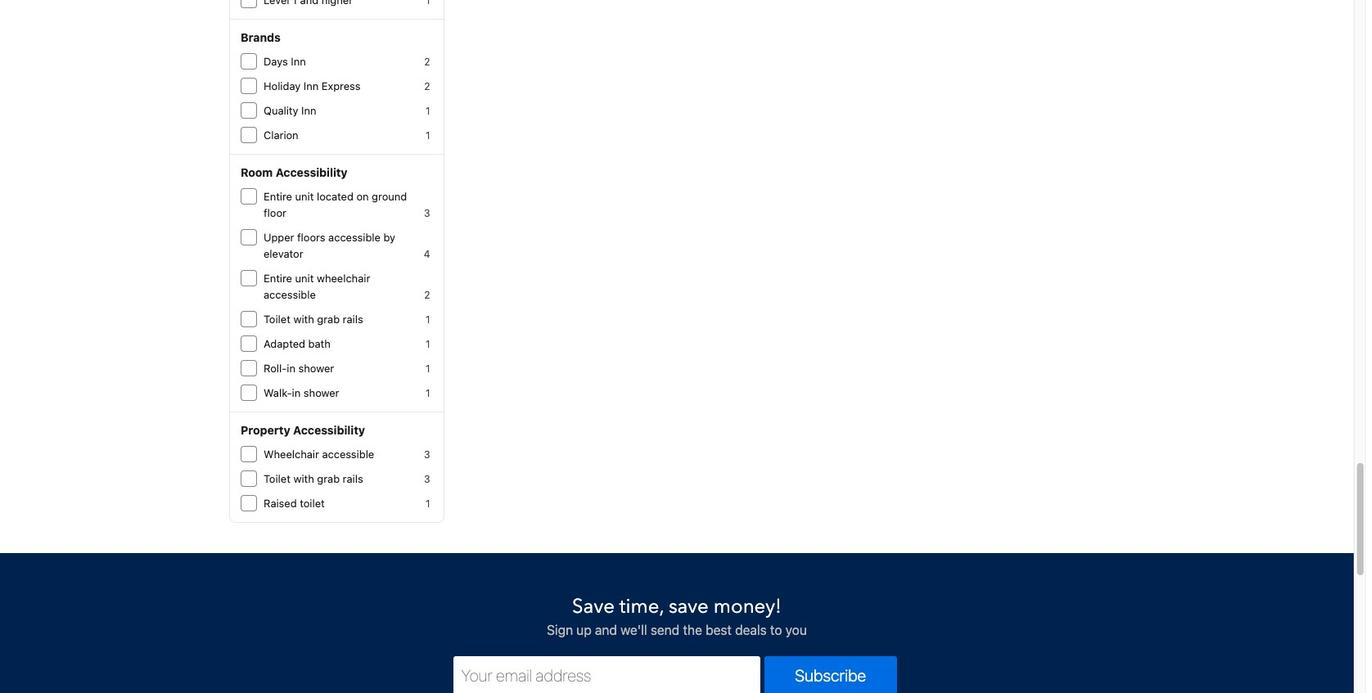 Task type: vqa. For each thing, say whether or not it's contained in the screenshot.


Task type: describe. For each thing, give the bounding box(es) containing it.
adapted
[[264, 337, 305, 351]]

save time, save money! sign up and we'll send the best deals to you
[[547, 594, 807, 638]]

subscribe button
[[765, 657, 897, 694]]

3 for room accessibility
[[424, 207, 430, 219]]

accessible inside the entire unit wheelchair accessible
[[264, 288, 316, 301]]

in for walk-
[[292, 387, 301, 400]]

days
[[264, 55, 288, 68]]

1 for walk-in shower
[[426, 387, 430, 400]]

3 3 from the top
[[424, 473, 430, 486]]

4
[[424, 248, 430, 260]]

the
[[683, 623, 703, 638]]

brands
[[241, 30, 281, 44]]

shower for roll-in shower
[[299, 362, 334, 375]]

unit for wheelchair
[[295, 272, 314, 285]]

send
[[651, 623, 680, 638]]

bath
[[308, 337, 331, 351]]

with for 3
[[294, 473, 314, 486]]

property
[[241, 423, 291, 437]]

days inn
[[264, 55, 306, 68]]

raised
[[264, 497, 297, 510]]

with for 1
[[294, 313, 314, 326]]

1 for quality inn
[[426, 105, 430, 117]]

ground
[[372, 190, 407, 203]]

and
[[595, 623, 618, 638]]

wheelchair
[[264, 448, 319, 461]]

we'll
[[621, 623, 648, 638]]

quality inn
[[264, 104, 317, 117]]

3 for property accessibility
[[424, 449, 430, 461]]

grab for 3
[[317, 473, 340, 486]]

holiday inn express
[[264, 79, 361, 93]]

walk-in shower
[[264, 387, 339, 400]]

1 for clarion
[[426, 129, 430, 142]]

unit for located
[[295, 190, 314, 203]]

rails for 1
[[343, 313, 363, 326]]

rails for 3
[[343, 473, 363, 486]]

quality
[[264, 104, 299, 117]]

toilet for 1
[[264, 313, 291, 326]]

roll-
[[264, 362, 287, 375]]

room accessibility
[[241, 165, 348, 179]]

entire unit wheelchair accessible
[[264, 272, 370, 301]]

toilet with grab rails for 3
[[264, 473, 363, 486]]

money!
[[714, 594, 782, 621]]

2 for days inn
[[424, 56, 430, 68]]

Your email address email field
[[453, 657, 761, 694]]

accessible inside upper floors accessible by elevator
[[329, 231, 381, 244]]

roll-in shower
[[264, 362, 334, 375]]

wheelchair
[[317, 272, 370, 285]]



Task type: locate. For each thing, give the bounding box(es) containing it.
entire for entire unit located on ground floor
[[264, 190, 292, 203]]

with up adapted bath
[[294, 313, 314, 326]]

accessibility up located
[[276, 165, 348, 179]]

floors
[[297, 231, 326, 244]]

1 for toilet with grab rails
[[426, 314, 430, 326]]

2 toilet from the top
[[264, 473, 291, 486]]

accessible left by
[[329, 231, 381, 244]]

by
[[384, 231, 396, 244]]

with
[[294, 313, 314, 326], [294, 473, 314, 486]]

1 rails from the top
[[343, 313, 363, 326]]

accessibility for room accessibility
[[276, 165, 348, 179]]

0 vertical spatial shower
[[299, 362, 334, 375]]

0 vertical spatial rails
[[343, 313, 363, 326]]

subscribe
[[795, 667, 867, 686]]

inn for days
[[291, 55, 306, 68]]

1 vertical spatial rails
[[343, 473, 363, 486]]

time,
[[620, 594, 664, 621]]

2 toilet with grab rails from the top
[[264, 473, 363, 486]]

unit down elevator
[[295, 272, 314, 285]]

2 vertical spatial accessible
[[322, 448, 374, 461]]

best
[[706, 623, 732, 638]]

2 vertical spatial 2
[[424, 289, 430, 301]]

upper
[[264, 231, 294, 244]]

0 vertical spatial toilet with grab rails
[[264, 313, 363, 326]]

0 vertical spatial grab
[[317, 313, 340, 326]]

3 1 from the top
[[426, 314, 430, 326]]

to
[[771, 623, 783, 638]]

shower
[[299, 362, 334, 375], [304, 387, 339, 400]]

accessibility
[[276, 165, 348, 179], [293, 423, 365, 437]]

inn right "days"
[[291, 55, 306, 68]]

unit down room accessibility
[[295, 190, 314, 203]]

accessible down property accessibility
[[322, 448, 374, 461]]

0 vertical spatial accessibility
[[276, 165, 348, 179]]

entire unit located on ground floor
[[264, 190, 407, 219]]

shower down roll-in shower
[[304, 387, 339, 400]]

1 vertical spatial inn
[[304, 79, 319, 93]]

adapted bath
[[264, 337, 331, 351]]

1 toilet with grab rails from the top
[[264, 313, 363, 326]]

express
[[322, 79, 361, 93]]

wheelchair accessible
[[264, 448, 374, 461]]

rails down wheelchair accessible at the left bottom of page
[[343, 473, 363, 486]]

unit inside the entire unit wheelchair accessible
[[295, 272, 314, 285]]

1 vertical spatial entire
[[264, 272, 292, 285]]

entire for entire unit wheelchair accessible
[[264, 272, 292, 285]]

unit inside entire unit located on ground floor
[[295, 190, 314, 203]]

holiday
[[264, 79, 301, 93]]

rails
[[343, 313, 363, 326], [343, 473, 363, 486]]

2 vertical spatial inn
[[301, 104, 317, 117]]

2 1 from the top
[[426, 129, 430, 142]]

2 rails from the top
[[343, 473, 363, 486]]

toilet with grab rails for 1
[[264, 313, 363, 326]]

unit
[[295, 190, 314, 203], [295, 272, 314, 285]]

0 vertical spatial accessible
[[329, 231, 381, 244]]

5 1 from the top
[[426, 363, 430, 375]]

clarion
[[264, 129, 299, 142]]

1
[[426, 105, 430, 117], [426, 129, 430, 142], [426, 314, 430, 326], [426, 338, 430, 351], [426, 363, 430, 375], [426, 387, 430, 400], [426, 498, 430, 510]]

rails down wheelchair
[[343, 313, 363, 326]]

toilet up raised on the bottom left of the page
[[264, 473, 291, 486]]

floor
[[264, 206, 287, 219]]

3 2 from the top
[[424, 289, 430, 301]]

toilet
[[264, 313, 291, 326], [264, 473, 291, 486]]

2 entire from the top
[[264, 272, 292, 285]]

1 vertical spatial accessibility
[[293, 423, 365, 437]]

located
[[317, 190, 354, 203]]

inn for holiday
[[304, 79, 319, 93]]

0 vertical spatial 2
[[424, 56, 430, 68]]

1 toilet from the top
[[264, 313, 291, 326]]

grab for 1
[[317, 313, 340, 326]]

2 with from the top
[[294, 473, 314, 486]]

property accessibility
[[241, 423, 365, 437]]

2 vertical spatial 3
[[424, 473, 430, 486]]

save
[[573, 594, 615, 621]]

toilet with grab rails up toilet
[[264, 473, 363, 486]]

1 2 from the top
[[424, 56, 430, 68]]

on
[[357, 190, 369, 203]]

1 vertical spatial toilet
[[264, 473, 291, 486]]

7 1 from the top
[[426, 498, 430, 510]]

upper floors accessible by elevator
[[264, 231, 396, 260]]

accessibility for property accessibility
[[293, 423, 365, 437]]

1 vertical spatial in
[[292, 387, 301, 400]]

0 vertical spatial in
[[287, 362, 296, 375]]

2 for holiday inn express
[[424, 80, 430, 93]]

accessible down elevator
[[264, 288, 316, 301]]

0 vertical spatial unit
[[295, 190, 314, 203]]

toilet
[[300, 497, 325, 510]]

with up toilet
[[294, 473, 314, 486]]

elevator
[[264, 247, 304, 260]]

you
[[786, 623, 807, 638]]

2 for entire unit wheelchair accessible
[[424, 289, 430, 301]]

toilet with grab rails up "bath"
[[264, 313, 363, 326]]

in for roll-
[[287, 362, 296, 375]]

entire inside entire unit located on ground floor
[[264, 190, 292, 203]]

inn
[[291, 55, 306, 68], [304, 79, 319, 93], [301, 104, 317, 117]]

entire up floor
[[264, 190, 292, 203]]

raised toilet
[[264, 497, 325, 510]]

6 1 from the top
[[426, 387, 430, 400]]

toilet up the adapted
[[264, 313, 291, 326]]

1 1 from the top
[[426, 105, 430, 117]]

in down roll-in shower
[[292, 387, 301, 400]]

inn right 'holiday'
[[304, 79, 319, 93]]

toilet for 3
[[264, 473, 291, 486]]

up
[[577, 623, 592, 638]]

1 unit from the top
[[295, 190, 314, 203]]

1 with from the top
[[294, 313, 314, 326]]

1 vertical spatial grab
[[317, 473, 340, 486]]

0 vertical spatial inn
[[291, 55, 306, 68]]

1 3 from the top
[[424, 207, 430, 219]]

0 vertical spatial entire
[[264, 190, 292, 203]]

4 1 from the top
[[426, 338, 430, 351]]

1 entire from the top
[[264, 190, 292, 203]]

grab down wheelchair accessible at the left bottom of page
[[317, 473, 340, 486]]

2 3 from the top
[[424, 449, 430, 461]]

1 for raised toilet
[[426, 498, 430, 510]]

2 unit from the top
[[295, 272, 314, 285]]

inn for quality
[[301, 104, 317, 117]]

0 vertical spatial with
[[294, 313, 314, 326]]

in down adapted bath
[[287, 362, 296, 375]]

1 vertical spatial unit
[[295, 272, 314, 285]]

2 2 from the top
[[424, 80, 430, 93]]

1 for roll-in shower
[[426, 363, 430, 375]]

1 for adapted bath
[[426, 338, 430, 351]]

grab up "bath"
[[317, 313, 340, 326]]

entire down elevator
[[264, 272, 292, 285]]

room
[[241, 165, 273, 179]]

1 vertical spatial accessible
[[264, 288, 316, 301]]

entire
[[264, 190, 292, 203], [264, 272, 292, 285]]

1 vertical spatial 3
[[424, 449, 430, 461]]

grab
[[317, 313, 340, 326], [317, 473, 340, 486]]

in
[[287, 362, 296, 375], [292, 387, 301, 400]]

save
[[669, 594, 709, 621]]

0 vertical spatial toilet
[[264, 313, 291, 326]]

1 grab from the top
[[317, 313, 340, 326]]

2 grab from the top
[[317, 473, 340, 486]]

1 vertical spatial with
[[294, 473, 314, 486]]

accessibility up wheelchair accessible at the left bottom of page
[[293, 423, 365, 437]]

shower for walk-in shower
[[304, 387, 339, 400]]

1 vertical spatial toilet with grab rails
[[264, 473, 363, 486]]

toilet with grab rails
[[264, 313, 363, 326], [264, 473, 363, 486]]

3
[[424, 207, 430, 219], [424, 449, 430, 461], [424, 473, 430, 486]]

2
[[424, 56, 430, 68], [424, 80, 430, 93], [424, 289, 430, 301]]

1 vertical spatial shower
[[304, 387, 339, 400]]

walk-
[[264, 387, 292, 400]]

deals
[[736, 623, 767, 638]]

accessible
[[329, 231, 381, 244], [264, 288, 316, 301], [322, 448, 374, 461]]

shower down "bath"
[[299, 362, 334, 375]]

inn down holiday inn express
[[301, 104, 317, 117]]

1 vertical spatial 2
[[424, 80, 430, 93]]

entire inside the entire unit wheelchair accessible
[[264, 272, 292, 285]]

sign
[[547, 623, 573, 638]]

0 vertical spatial 3
[[424, 207, 430, 219]]



